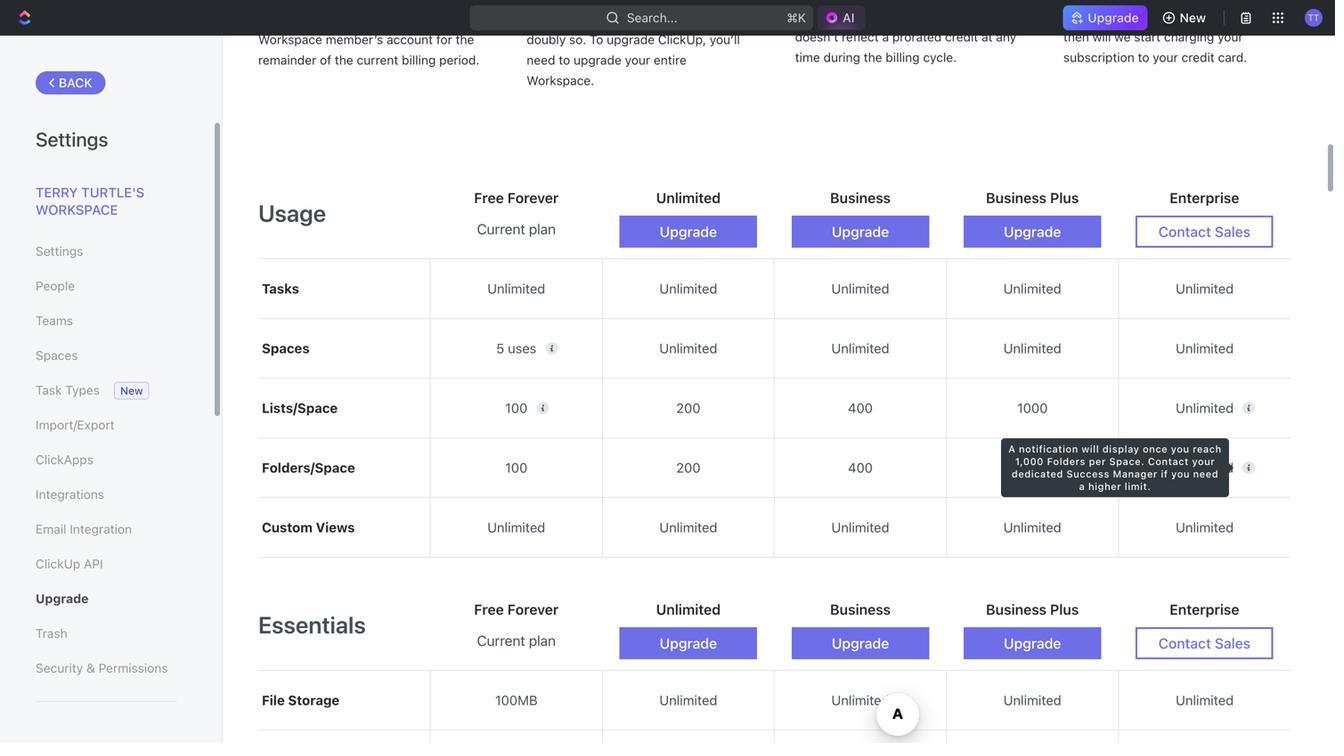 Task type: vqa. For each thing, say whether or not it's contained in the screenshot.


Task type: locate. For each thing, give the bounding box(es) containing it.
new
[[1180, 10, 1206, 25], [120, 384, 143, 397]]

1 free from the top
[[474, 189, 504, 206]]

task
[[36, 383, 62, 397]]

to inside "unfortunately, no. clickup is built for workspaces, and our paid plans are doubly so. to upgrade clickup, you'll need to upgrade your entire workspace."
[[559, 53, 570, 67]]

1000 for lists/space
[[1017, 400, 1048, 416]]

upgrade down our
[[607, 32, 655, 47]]

0 vertical spatial 1000
[[1017, 400, 1048, 416]]

2 free forever from the top
[[474, 601, 559, 618]]

0 vertical spatial free
[[474, 189, 504, 206]]

upgrade link left new button
[[1063, 5, 1148, 30]]

period.
[[439, 53, 480, 67]]

0 vertical spatial enterprise
[[1170, 189, 1240, 206]]

enterprise
[[1170, 189, 1240, 206], [1170, 601, 1240, 618]]

1 horizontal spatial workspace
[[258, 32, 322, 47]]

account
[[387, 32, 433, 47]]

1 vertical spatial 1000
[[1017, 460, 1048, 475]]

0 vertical spatial settings
[[36, 127, 108, 151]]

your down 'prorated' on the left of the page
[[418, 12, 443, 26]]

prorated
[[393, 0, 442, 6]]

0 horizontal spatial for
[[436, 32, 452, 47]]

1 horizontal spatial clickup
[[633, 0, 678, 6]]

workspace down terry
[[36, 202, 118, 217]]

workspace
[[258, 32, 322, 47], [36, 202, 118, 217]]

settings up people at the left top of page
[[36, 244, 83, 258]]

0 horizontal spatial clickup
[[36, 556, 80, 571]]

for
[[722, 0, 738, 6], [436, 32, 452, 47]]

to down we'll
[[258, 12, 270, 26]]

1 100 from the top
[[505, 400, 528, 416]]

ai
[[843, 10, 855, 25]]

2 horizontal spatial to
[[559, 53, 570, 67]]

0 horizontal spatial new
[[120, 384, 143, 397]]

0 vertical spatial current
[[477, 221, 525, 238]]

the right of
[[335, 53, 353, 67]]

plus
[[1050, 189, 1079, 206], [1050, 601, 1079, 618]]

business plus for usage
[[986, 189, 1079, 206]]

0 vertical spatial contact sales button
[[1136, 216, 1274, 248]]

2 1000 from the top
[[1017, 460, 1048, 475]]

upgrade button
[[620, 216, 757, 248], [792, 216, 930, 248], [964, 216, 1102, 248], [620, 627, 757, 659], [792, 627, 930, 659], [964, 627, 1102, 659]]

custom views
[[262, 519, 355, 535]]

to
[[258, 12, 270, 26], [367, 12, 379, 26], [559, 53, 570, 67]]

1 sales from the top
[[1215, 223, 1251, 240]]

0 vertical spatial plan
[[529, 221, 556, 238]]

2 business plus from the top
[[986, 601, 1079, 618]]

upgrade
[[1088, 10, 1139, 25], [660, 223, 717, 240], [832, 223, 889, 240], [1004, 223, 1061, 240], [36, 591, 89, 606], [660, 635, 717, 652], [832, 635, 889, 652], [1004, 635, 1061, 652]]

forever for essentials
[[508, 601, 559, 618]]

spaces down teams
[[36, 348, 78, 363]]

1 vertical spatial contact sales
[[1159, 635, 1251, 652]]

plus for essentials
[[1050, 601, 1079, 618]]

spaces inside settings element
[[36, 348, 78, 363]]

new inside settings element
[[120, 384, 143, 397]]

1 vertical spatial free
[[474, 601, 504, 618]]

free for usage
[[474, 189, 504, 206]]

for up the "are"
[[722, 0, 738, 6]]

2 plus from the top
[[1050, 601, 1079, 618]]

clickup up search... in the top of the page
[[633, 0, 678, 6]]

2 enterprise from the top
[[1170, 601, 1240, 618]]

0 vertical spatial forever
[[508, 189, 559, 206]]

enterprise for usage
[[1170, 189, 1240, 206]]

workspace up remainder
[[258, 32, 322, 47]]

spaces down the tasks
[[262, 340, 310, 356]]

free forever for essentials
[[474, 601, 559, 618]]

2 current from the top
[[477, 632, 525, 649]]

to up workspace.
[[559, 53, 570, 67]]

free forever
[[474, 189, 559, 206], [474, 601, 559, 618]]

1 horizontal spatial for
[[722, 0, 738, 6]]

clickapps link
[[36, 445, 177, 475]]

0 vertical spatial 200
[[676, 400, 701, 416]]

1 vertical spatial forever
[[508, 601, 559, 618]]

0 vertical spatial 400
[[848, 400, 873, 416]]

0 vertical spatial contact sales
[[1159, 223, 1251, 240]]

1 vertical spatial clickup
[[36, 556, 80, 571]]

1 forever from the top
[[508, 189, 559, 206]]

2 contact sales button from the top
[[1136, 627, 1274, 659]]

2 horizontal spatial your
[[625, 53, 650, 67]]

0 vertical spatial upgrade
[[607, 32, 655, 47]]

2 400 from the top
[[848, 460, 873, 475]]

free
[[474, 189, 504, 206], [474, 601, 504, 618]]

1 horizontal spatial the
[[456, 32, 474, 47]]

import/export
[[36, 417, 115, 432]]

2 forever from the top
[[508, 601, 559, 618]]

clickup left api
[[36, 556, 80, 571]]

settings up terry
[[36, 127, 108, 151]]

current
[[477, 221, 525, 238], [477, 632, 525, 649]]

1 vertical spatial upgrade link
[[36, 584, 177, 614]]

1 vertical spatial workspace
[[36, 202, 118, 217]]

plan
[[529, 221, 556, 238], [529, 632, 556, 649]]

back
[[59, 75, 92, 90]]

0 vertical spatial contact
[[1159, 223, 1212, 240]]

your left "entire"
[[625, 53, 650, 67]]

forever
[[508, 189, 559, 206], [508, 601, 559, 618]]

tt button
[[1300, 4, 1328, 32]]

the up period.
[[456, 32, 474, 47]]

400 for folders/space
[[848, 460, 873, 475]]

turtle's
[[81, 184, 144, 200]]

trash
[[36, 626, 67, 641]]

we'll
[[258, 0, 286, 6]]

1 contact sales button from the top
[[1136, 216, 1274, 248]]

1 horizontal spatial your
[[418, 12, 443, 26]]

settings
[[36, 127, 108, 151], [36, 244, 83, 258]]

1 vertical spatial sales
[[1215, 635, 1251, 652]]

cover
[[382, 12, 414, 26]]

2 plan from the top
[[529, 632, 556, 649]]

1 400 from the top
[[848, 400, 873, 416]]

need
[[527, 53, 555, 67]]

1 vertical spatial plan
[[529, 632, 556, 649]]

1 free forever from the top
[[474, 189, 559, 206]]

2 settings from the top
[[36, 244, 83, 258]]

spaces
[[262, 340, 310, 356], [36, 348, 78, 363]]

1 vertical spatial 200
[[676, 460, 701, 475]]

100
[[505, 400, 528, 416], [505, 460, 528, 475]]

0 horizontal spatial the
[[335, 53, 353, 67]]

free forever for usage
[[474, 189, 559, 206]]

200
[[676, 400, 701, 416], [676, 460, 701, 475]]

1 contact from the top
[[1159, 223, 1212, 240]]

unlimited
[[656, 189, 721, 206], [488, 281, 545, 296], [660, 281, 718, 296], [832, 281, 890, 296], [1004, 281, 1062, 296], [1176, 281, 1234, 296], [660, 340, 718, 356], [832, 340, 890, 356], [1004, 340, 1062, 356], [1176, 340, 1234, 356], [1176, 400, 1234, 416], [1176, 460, 1234, 475], [488, 519, 545, 535], [660, 519, 718, 535], [832, 519, 890, 535], [1004, 519, 1062, 535], [1176, 519, 1234, 535], [656, 601, 721, 618], [660, 692, 718, 708], [832, 692, 890, 708], [1004, 692, 1062, 708], [1176, 692, 1234, 708]]

tasks
[[262, 281, 299, 296]]

1 vertical spatial contact sales button
[[1136, 627, 1274, 659]]

business plus for essentials
[[986, 601, 1079, 618]]

workspaces,
[[527, 12, 601, 26]]

upgrade link up trash link
[[36, 584, 177, 614]]

0 horizontal spatial workspace
[[36, 202, 118, 217]]

current plan for essentials
[[477, 632, 556, 649]]

your
[[273, 12, 299, 26], [418, 12, 443, 26], [625, 53, 650, 67]]

upgrade link
[[1063, 5, 1148, 30], [36, 584, 177, 614]]

our
[[629, 12, 648, 26]]

0 vertical spatial current plan
[[477, 221, 556, 238]]

credit
[[302, 12, 335, 26]]

contact
[[1159, 223, 1212, 240], [1159, 635, 1212, 652]]

2 current plan from the top
[[477, 632, 556, 649]]

spaces link
[[36, 340, 177, 371]]

1 contact sales from the top
[[1159, 223, 1251, 240]]

1 settings from the top
[[36, 127, 108, 151]]

0 vertical spatial for
[[722, 0, 738, 6]]

1 plus from the top
[[1050, 189, 1079, 206]]

file
[[262, 692, 285, 708]]

0 vertical spatial workspace
[[258, 32, 322, 47]]

custom
[[262, 519, 313, 535]]

types
[[65, 383, 100, 397]]

of
[[320, 53, 331, 67]]

2 contact from the top
[[1159, 635, 1212, 652]]

1 vertical spatial for
[[436, 32, 452, 47]]

1 current from the top
[[477, 221, 525, 238]]

0 vertical spatial the
[[456, 32, 474, 47]]

1 business plus from the top
[[986, 189, 1079, 206]]

settings link
[[36, 236, 177, 266]]

1 1000 from the top
[[1017, 400, 1048, 416]]

tt
[[1308, 12, 1320, 23]]

you'll
[[710, 32, 740, 47]]

business
[[830, 189, 891, 206], [986, 189, 1047, 206], [830, 601, 891, 618], [986, 601, 1047, 618]]

2 contact sales from the top
[[1159, 635, 1251, 652]]

1 vertical spatial business plus
[[986, 601, 1079, 618]]

workspace inside the we'll make a one-time, prorated charge to your credit card to cover your new workspace member's account for the remainder of the current billing period.
[[258, 32, 322, 47]]

1 vertical spatial contact
[[1159, 635, 1212, 652]]

plan for essentials
[[529, 632, 556, 649]]

1 vertical spatial 400
[[848, 460, 873, 475]]

2 sales from the top
[[1215, 635, 1251, 652]]

1 horizontal spatial new
[[1180, 10, 1206, 25]]

current plan
[[477, 221, 556, 238], [477, 632, 556, 649]]

2 200 from the top
[[676, 460, 701, 475]]

1 vertical spatial free forever
[[474, 601, 559, 618]]

0 vertical spatial free forever
[[474, 189, 559, 206]]

for inside "unfortunately, no. clickup is built for workspaces, and our paid plans are doubly so. to upgrade clickup, you'll need to upgrade your entire workspace."
[[722, 0, 738, 6]]

sales
[[1215, 223, 1251, 240], [1215, 635, 1251, 652]]

0 horizontal spatial spaces
[[36, 348, 78, 363]]

1 current plan from the top
[[477, 221, 556, 238]]

new
[[446, 12, 470, 26]]

task types
[[36, 383, 100, 397]]

0 vertical spatial business plus
[[986, 189, 1079, 206]]

to down time,
[[367, 12, 379, 26]]

upgrade down 'to'
[[574, 53, 622, 67]]

1 vertical spatial 100
[[505, 460, 528, 475]]

1 plan from the top
[[529, 221, 556, 238]]

contact for essentials
[[1159, 635, 1212, 652]]

integrations
[[36, 487, 104, 502]]

0 vertical spatial sales
[[1215, 223, 1251, 240]]

1 200 from the top
[[676, 400, 701, 416]]

2 free from the top
[[474, 601, 504, 618]]

0 vertical spatial clickup
[[633, 0, 678, 6]]

contact sales button
[[1136, 216, 1274, 248], [1136, 627, 1274, 659]]

0 vertical spatial new
[[1180, 10, 1206, 25]]

contact sales button for essentials
[[1136, 627, 1274, 659]]

for down new
[[436, 32, 452, 47]]

free for essentials
[[474, 601, 504, 618]]

1 vertical spatial current
[[477, 632, 525, 649]]

0 vertical spatial plus
[[1050, 189, 1079, 206]]

400
[[848, 400, 873, 416], [848, 460, 873, 475]]

1 vertical spatial current plan
[[477, 632, 556, 649]]

1000
[[1017, 400, 1048, 416], [1017, 460, 1048, 475]]

import/export link
[[36, 410, 177, 440]]

0 vertical spatial 100
[[505, 400, 528, 416]]

your down we'll
[[273, 12, 299, 26]]

clickup
[[633, 0, 678, 6], [36, 556, 80, 571]]

upgrade inside settings element
[[36, 591, 89, 606]]

1 vertical spatial plus
[[1050, 601, 1079, 618]]

1 vertical spatial new
[[120, 384, 143, 397]]

business plus
[[986, 189, 1079, 206], [986, 601, 1079, 618]]

0 horizontal spatial your
[[273, 12, 299, 26]]

0 vertical spatial upgrade link
[[1063, 5, 1148, 30]]

current plan for usage
[[477, 221, 556, 238]]

1 enterprise from the top
[[1170, 189, 1240, 206]]

1 vertical spatial enterprise
[[1170, 601, 1240, 618]]

lists/space
[[262, 400, 338, 416]]

uses
[[508, 340, 537, 356]]

1 vertical spatial settings
[[36, 244, 83, 258]]



Task type: describe. For each thing, give the bounding box(es) containing it.
views
[[316, 519, 355, 535]]

member's
[[326, 32, 383, 47]]

and
[[604, 12, 626, 26]]

2 100 from the top
[[505, 460, 528, 475]]

people link
[[36, 271, 177, 301]]

built
[[694, 0, 719, 6]]

new inside button
[[1180, 10, 1206, 25]]

to
[[590, 32, 604, 47]]

plus for usage
[[1050, 189, 1079, 206]]

your inside "unfortunately, no. clickup is built for workspaces, and our paid plans are doubly so. to upgrade clickup, you'll need to upgrade your entire workspace."
[[625, 53, 650, 67]]

plan for usage
[[529, 221, 556, 238]]

permissions
[[99, 661, 168, 675]]

forever for usage
[[508, 189, 559, 206]]

&
[[86, 661, 95, 675]]

api
[[84, 556, 103, 571]]

for inside the we'll make a one-time, prorated charge to your credit card to cover your new workspace member's account for the remainder of the current billing period.
[[436, 32, 452, 47]]

1 vertical spatial the
[[335, 53, 353, 67]]

email
[[36, 522, 66, 536]]

search...
[[627, 10, 678, 25]]

5 uses
[[496, 340, 537, 356]]

0 horizontal spatial to
[[258, 12, 270, 26]]

0 horizontal spatial upgrade link
[[36, 584, 177, 614]]

200 for folders/space
[[676, 460, 701, 475]]

100mb
[[495, 692, 538, 708]]

card
[[339, 12, 364, 26]]

a
[[324, 0, 331, 6]]

400 for lists/space
[[848, 400, 873, 416]]

clickup api
[[36, 556, 103, 571]]

5
[[496, 340, 504, 356]]

clickup inside settings element
[[36, 556, 80, 571]]

teams
[[36, 313, 73, 328]]

charge
[[446, 0, 485, 6]]

⌘k
[[787, 10, 806, 25]]

current for essentials
[[477, 632, 525, 649]]

current for usage
[[477, 221, 525, 238]]

remainder
[[258, 53, 316, 67]]

current
[[357, 53, 399, 67]]

people
[[36, 278, 75, 293]]

billing
[[402, 53, 436, 67]]

contact sales for usage
[[1159, 223, 1251, 240]]

teams link
[[36, 306, 177, 336]]

1 horizontal spatial upgrade link
[[1063, 5, 1148, 30]]

contact sales for essentials
[[1159, 635, 1251, 652]]

200 for lists/space
[[676, 400, 701, 416]]

file storage
[[262, 692, 340, 708]]

are
[[714, 12, 732, 26]]

1 horizontal spatial spaces
[[262, 340, 310, 356]]

sales for essentials
[[1215, 635, 1251, 652]]

usage
[[258, 199, 326, 227]]

back link
[[36, 71, 106, 94]]

settings inside settings link
[[36, 244, 83, 258]]

1 vertical spatial upgrade
[[574, 53, 622, 67]]

unfortunately,
[[527, 0, 608, 6]]

ai button
[[818, 5, 866, 30]]

security & permissions link
[[36, 653, 177, 683]]

contact sales button for usage
[[1136, 216, 1274, 248]]

is
[[681, 0, 690, 6]]

contact for usage
[[1159, 223, 1212, 240]]

trash link
[[36, 618, 177, 649]]

clickup,
[[658, 32, 706, 47]]

one-
[[334, 0, 361, 6]]

new button
[[1155, 4, 1217, 32]]

storage
[[288, 692, 340, 708]]

terry
[[36, 184, 78, 200]]

essentials
[[258, 611, 366, 638]]

security & permissions
[[36, 661, 168, 675]]

integration
[[70, 522, 132, 536]]

time,
[[361, 0, 389, 6]]

email integration
[[36, 522, 132, 536]]

sales for usage
[[1215, 223, 1251, 240]]

1000 for folders/space
[[1017, 460, 1048, 475]]

folders/space
[[262, 460, 355, 475]]

terry turtle's workspace
[[36, 184, 144, 217]]

no.
[[612, 0, 629, 6]]

plans
[[679, 12, 711, 26]]

clickapps
[[36, 452, 94, 467]]

1 horizontal spatial to
[[367, 12, 379, 26]]

workspace.
[[527, 73, 594, 88]]

doubly
[[527, 32, 566, 47]]

integrations link
[[36, 479, 177, 510]]

clickup api link
[[36, 549, 177, 579]]

clickup inside "unfortunately, no. clickup is built for workspaces, and our paid plans are doubly so. to upgrade clickup, you'll need to upgrade your entire workspace."
[[633, 0, 678, 6]]

enterprise for essentials
[[1170, 601, 1240, 618]]

security
[[36, 661, 83, 675]]

we'll make a one-time, prorated charge to your credit card to cover your new workspace member's account for the remainder of the current billing period.
[[258, 0, 485, 67]]

settings element
[[0, 36, 223, 743]]

unfortunately, no. clickup is built for workspaces, and our paid plans are doubly so. to upgrade clickup, you'll need to upgrade your entire workspace.
[[527, 0, 740, 88]]

entire
[[654, 53, 687, 67]]

email integration link
[[36, 514, 177, 544]]

paid
[[651, 12, 676, 26]]

workspace inside terry turtle's workspace
[[36, 202, 118, 217]]

so.
[[569, 32, 586, 47]]

make
[[290, 0, 320, 6]]



